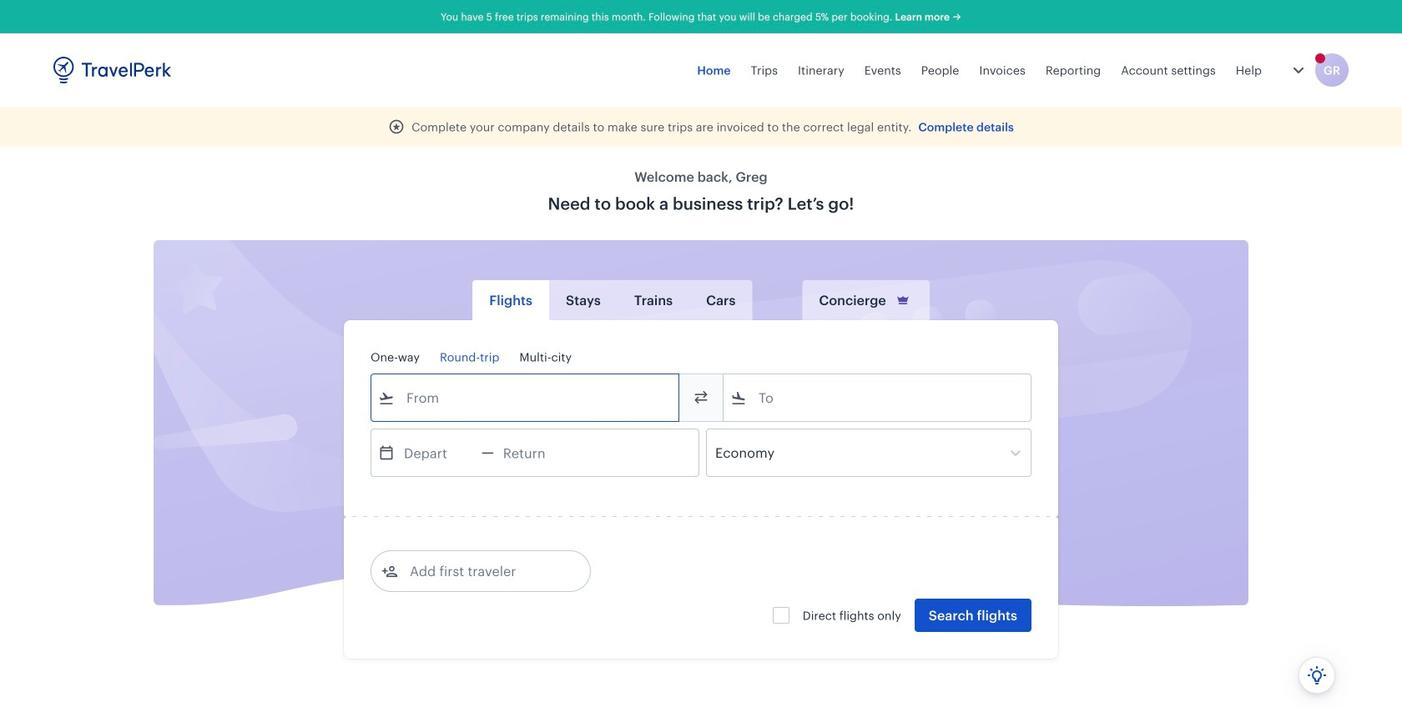 Task type: locate. For each thing, give the bounding box(es) containing it.
Return text field
[[494, 430, 581, 477]]

To search field
[[747, 385, 1009, 411]]

From search field
[[395, 385, 657, 411]]



Task type: describe. For each thing, give the bounding box(es) containing it.
Add first traveler search field
[[398, 558, 572, 585]]

Depart text field
[[395, 430, 482, 477]]



Task type: vqa. For each thing, say whether or not it's contained in the screenshot.
Southwest Airlines icon to the middle
no



